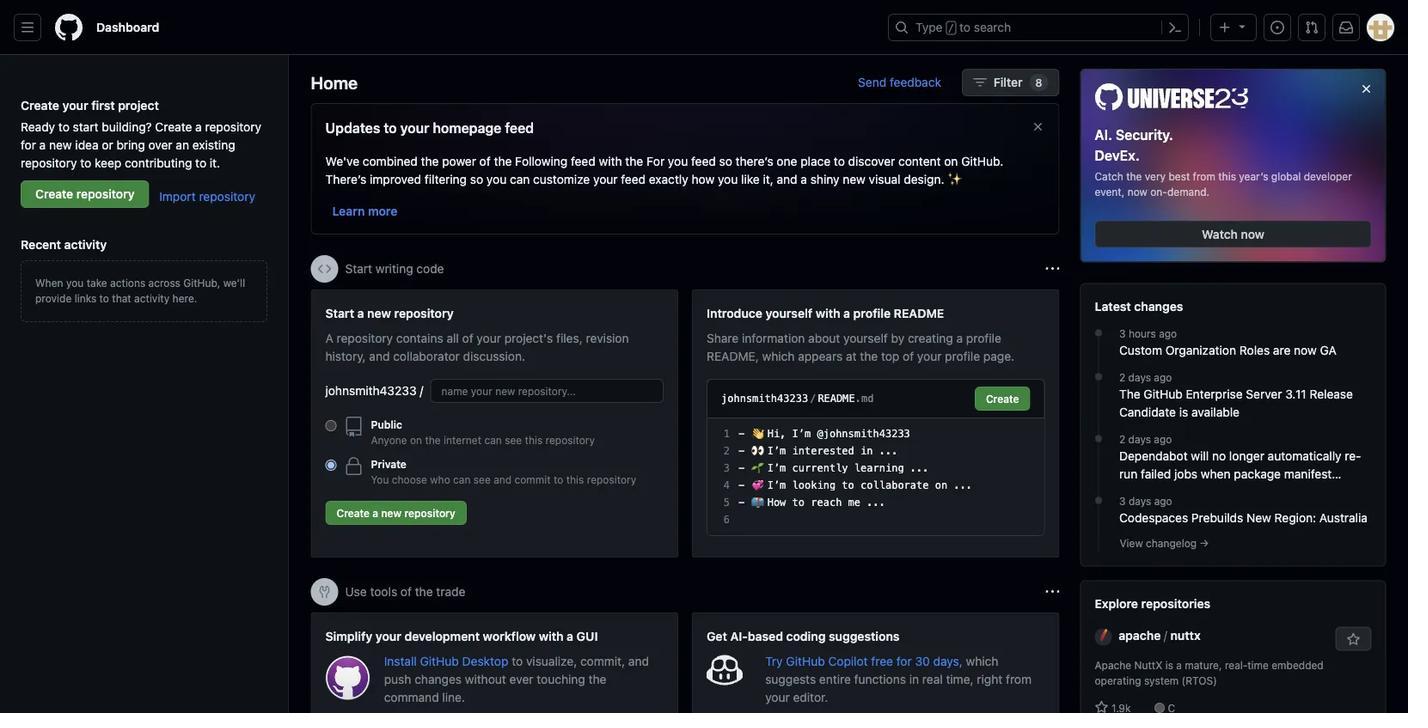 Task type: locate. For each thing, give the bounding box(es) containing it.
a left gui on the left of page
[[567, 630, 574, 644]]

real-
[[1225, 660, 1248, 672]]

0 vertical spatial so
[[719, 154, 733, 168]]

0 vertical spatial changes
[[1135, 300, 1184, 314]]

2 horizontal spatial can
[[510, 172, 530, 186]]

1 vertical spatial 3
[[724, 463, 730, 475]]

new left idea
[[49, 138, 72, 152]]

2 inside 2 days ago dependabot will no longer automatically re- run failed jobs when package manifest changes
[[1120, 434, 1126, 446]]

0 vertical spatial start
[[345, 262, 372, 276]]

on right anyone
[[410, 434, 422, 446]]

readme up @johnsmith43233
[[818, 393, 855, 405]]

days up the
[[1129, 372, 1152, 384]]

/ inside type / to search
[[948, 22, 955, 34]]

1 vertical spatial for
[[897, 654, 912, 669]]

0 horizontal spatial in
[[861, 445, 873, 458]]

commit,
[[581, 654, 625, 669]]

1 horizontal spatial activity
[[134, 292, 170, 304]]

to down the take
[[99, 292, 109, 304]]

and left commit
[[494, 474, 512, 486]]

0 horizontal spatial this
[[525, 434, 543, 446]]

your inside we've combined the power of the following feed with the for you feed so there's one place to discover content on github. there's improved filtering so you can customize your feed exactly how you like it, and a shiny new visual design. ✨
[[593, 172, 618, 186]]

can right who
[[453, 474, 471, 486]]

this
[[1219, 171, 1237, 183], [525, 434, 543, 446], [566, 474, 584, 486]]

issue opened image
[[1271, 21, 1285, 34]]

we'll
[[223, 277, 245, 289]]

5 - from the top
[[739, 497, 745, 509]]

we've
[[326, 154, 360, 168]]

will
[[1192, 449, 1209, 464]]

1 vertical spatial from
[[1006, 673, 1032, 687]]

this inside public anyone on the internet can see this repository
[[525, 434, 543, 446]]

without
[[465, 673, 506, 687]]

1 vertical spatial now
[[1242, 227, 1265, 241]]

days up the dependabot
[[1129, 434, 1152, 446]]

watch now link
[[1095, 221, 1372, 248]]

in inside 1 - 👋 hi, i'm @johnsmith43233 2 - 👀 i'm interested in ... 3 - 🌱 i'm currently learning ... 4 - 💞️ i'm looking to collaborate on ... 5 - 📫 how to reach me ... 6
[[861, 445, 873, 458]]

the left following
[[494, 154, 512, 168]]

1 vertical spatial can
[[485, 434, 502, 446]]

1 horizontal spatial johnsmith43233
[[722, 393, 809, 405]]

is left available
[[1180, 406, 1189, 420]]

0 vertical spatial from
[[1193, 171, 1216, 183]]

- left 📫
[[739, 497, 745, 509]]

files,
[[556, 331, 583, 345]]

0 vertical spatial can
[[510, 172, 530, 186]]

it,
[[763, 172, 774, 186]]

2 vertical spatial now
[[1294, 344, 1317, 358]]

1 dot fill image from the top
[[1092, 326, 1106, 340]]

repository up existing
[[205, 120, 261, 134]]

repository up the history,
[[337, 331, 393, 345]]

0 vertical spatial profile
[[854, 306, 891, 320]]

improved
[[370, 172, 421, 186]]

exactly
[[649, 172, 689, 186]]

a repository contains all of your project's files, revision history, and collaborator discussion.
[[326, 331, 629, 363]]

ago inside 3 hours ago custom organization roles are now ga
[[1159, 328, 1178, 340]]

how
[[692, 172, 715, 186]]

0 horizontal spatial for
[[21, 138, 36, 152]]

2 vertical spatial with
[[539, 630, 564, 644]]

of right tools
[[401, 585, 412, 599]]

the inside "to visualize, commit, and push changes without ever touching the command line."
[[589, 673, 607, 687]]

repositories
[[1142, 597, 1211, 612]]

1 vertical spatial on
[[410, 434, 422, 446]]

dot fill image
[[1092, 326, 1106, 340], [1092, 370, 1106, 384], [1092, 432, 1106, 446], [1092, 494, 1106, 508]]

repository right commit
[[587, 474, 637, 486]]

x image
[[1032, 120, 1045, 134]]

johnsmith43233 inside "create a new repository" element
[[326, 384, 417, 398]]

1 vertical spatial activity
[[134, 292, 170, 304]]

0 vertical spatial days
[[1129, 372, 1152, 384]]

create inside create a new repository button
[[337, 507, 370, 519]]

see up private you choose who can see and commit to this repository
[[505, 434, 522, 446]]

gui
[[577, 630, 598, 644]]

to visualize, commit, and push changes without ever touching the command line.
[[384, 654, 649, 705]]

0 horizontal spatial readme
[[818, 393, 855, 405]]

try
[[766, 654, 783, 669]]

is up system
[[1166, 660, 1174, 672]]

in inside which suggests entire functions in real time, right from your editor.
[[910, 673, 919, 687]]

3.11
[[1286, 388, 1307, 402]]

and inside a repository contains all of your project's files, revision history, and collaborator discussion.
[[369, 349, 390, 363]]

the inside public anyone on the internet can see this repository
[[425, 434, 441, 446]]

from right right on the right bottom of page
[[1006, 673, 1032, 687]]

ago down custom
[[1154, 372, 1173, 384]]

ai. security. devex. catch the very best from this year's global developer event, now on-demand.
[[1095, 126, 1353, 198]]

feed up how
[[691, 154, 716, 168]]

6
[[724, 514, 730, 526]]

your inside which suggests entire functions in real time, right from your editor.
[[766, 691, 790, 705]]

0 vertical spatial see
[[505, 434, 522, 446]]

0 vertical spatial yourself
[[766, 306, 813, 320]]

create up ready
[[21, 98, 59, 112]]

2 days ago dependabot will no longer automatically re- run failed jobs when package manifest changes
[[1120, 434, 1362, 500]]

with inside we've combined the power of the following feed with the for you feed so there's one place to discover content on github. there's improved filtering so you can customize your feed exactly how you like it, and a shiny new visual design. ✨
[[599, 154, 622, 168]]

start
[[73, 120, 98, 134]]

repository down who
[[405, 507, 456, 519]]

close image
[[1360, 82, 1374, 96]]

new inside we've combined the power of the following feed with the for you feed so there's one place to discover content on github. there's improved filtering so you can customize your feed exactly how you like it, and a shiny new visual design. ✨
[[843, 172, 866, 186]]

0 vertical spatial in
[[861, 445, 873, 458]]

create a new repository button
[[326, 501, 467, 525]]

create for create your first project ready to start building? create a repository for a new idea or bring over an existing repository to keep contributing to it.
[[21, 98, 59, 112]]

1
[[724, 428, 730, 440]]

Repository name text field
[[430, 379, 664, 403]]

2 for the github enterprise server 3.11 release candidate is available
[[1120, 372, 1126, 384]]

0 vertical spatial which
[[762, 349, 795, 363]]

0 horizontal spatial now
[[1128, 186, 1148, 198]]

0 horizontal spatial activity
[[64, 237, 107, 252]]

send feedback
[[858, 75, 942, 89]]

public anyone on the internet can see this repository
[[371, 419, 595, 446]]

start inside "create a new repository" element
[[326, 306, 354, 320]]

apache
[[1119, 629, 1161, 643]]

to up shiny
[[834, 154, 845, 168]]

days for dependabot
[[1129, 434, 1152, 446]]

3 left hours
[[1120, 328, 1126, 340]]

1 horizontal spatial readme
[[894, 306, 945, 320]]

2 days from the top
[[1129, 434, 1152, 446]]

suggestions
[[829, 630, 900, 644]]

watch
[[1202, 227, 1238, 241]]

a left shiny
[[801, 172, 808, 186]]

3 dot fill image from the top
[[1092, 432, 1106, 446]]

2 horizontal spatial github
[[1144, 388, 1183, 402]]

repository down it.
[[199, 189, 255, 204]]

on inside public anyone on the internet can see this repository
[[410, 434, 422, 446]]

days for the
[[1129, 372, 1152, 384]]

on
[[945, 154, 958, 168], [410, 434, 422, 446], [935, 480, 948, 492]]

your down creating
[[918, 349, 942, 363]]

1 horizontal spatial for
[[897, 654, 912, 669]]

2 vertical spatial days
[[1129, 496, 1152, 508]]

your inside simplify your development workflow with a gui element
[[376, 630, 402, 644]]

you inside when you take actions across github, we'll provide links to that activity here.
[[66, 277, 84, 289]]

-
[[739, 428, 745, 440], [739, 445, 745, 458], [739, 463, 745, 475], [739, 480, 745, 492], [739, 497, 745, 509]]

3 days from the top
[[1129, 496, 1152, 508]]

dot fill image for the github enterprise server 3.11 release candidate is available
[[1092, 370, 1106, 384]]

2 horizontal spatial this
[[1219, 171, 1237, 183]]

combined
[[363, 154, 418, 168]]

3 inside 3 days ago codespaces prebuilds new region: australia
[[1120, 496, 1126, 508]]

5
[[724, 497, 730, 509]]

run
[[1120, 467, 1138, 482]]

1 vertical spatial readme
[[818, 393, 855, 405]]

create
[[21, 98, 59, 112], [155, 120, 192, 134], [35, 187, 73, 201], [337, 507, 370, 519]]

to up me
[[842, 480, 855, 492]]

1 horizontal spatial so
[[719, 154, 733, 168]]

1 vertical spatial this
[[525, 434, 543, 446]]

notifications image
[[1340, 21, 1354, 34]]

2 vertical spatial 3
[[1120, 496, 1126, 508]]

start
[[345, 262, 372, 276], [326, 306, 354, 320]]

/
[[948, 22, 955, 34], [420, 384, 424, 398], [810, 393, 816, 405], [1164, 629, 1168, 643]]

to inside "to visualize, commit, and push changes without ever touching the command line."
[[512, 654, 523, 669]]

a down you
[[373, 507, 379, 519]]

on right collaborate
[[935, 480, 948, 492]]

4 dot fill image from the top
[[1092, 494, 1106, 508]]

ever
[[510, 673, 534, 687]]

4
[[724, 480, 730, 492]]

are
[[1274, 344, 1291, 358]]

ai-
[[731, 630, 748, 644]]

3 inside 1 - 👋 hi, i'm @johnsmith43233 2 - 👀 i'm interested in ... 3 - 🌱 i'm currently learning ... 4 - 💞️ i'm looking to collaborate on ... 5 - 📫 how to reach me ... 6
[[724, 463, 730, 475]]

github inside get ai-based coding suggestions 'element'
[[786, 654, 825, 669]]

repository down repository name text field
[[546, 434, 595, 446]]

2
[[1120, 372, 1126, 384], [1120, 434, 1126, 446], [724, 445, 730, 458]]

1 horizontal spatial this
[[566, 474, 584, 486]]

new down you
[[381, 507, 402, 519]]

3 inside 3 hours ago custom organization roles are now ga
[[1120, 328, 1126, 340]]

/ inside introduce yourself with a profile readme element
[[810, 393, 816, 405]]

0 horizontal spatial yourself
[[766, 306, 813, 320]]

2 vertical spatial can
[[453, 474, 471, 486]]

profile up the share information about yourself by creating a profile readme, which appears at the top of your profile page.
[[854, 306, 891, 320]]

0 horizontal spatial which
[[762, 349, 795, 363]]

3 up 4
[[724, 463, 730, 475]]

1 horizontal spatial which
[[966, 654, 999, 669]]

2 vertical spatial profile
[[945, 349, 981, 363]]

and right "commit,"
[[629, 654, 649, 669]]

customize
[[533, 172, 590, 186]]

johnsmith43233 for johnsmith43233 / readme .md
[[722, 393, 809, 405]]

new down writing
[[367, 306, 391, 320]]

create for create repository
[[35, 187, 73, 201]]

of right all
[[462, 331, 474, 345]]

you up exactly
[[668, 154, 688, 168]]

/ inside "create a new repository" element
[[420, 384, 424, 398]]

2 down 1
[[724, 445, 730, 458]]

github desktop image
[[326, 656, 370, 701]]

the up filtering on the left of the page
[[421, 154, 439, 168]]

the down "commit,"
[[589, 673, 607, 687]]

the right at
[[860, 349, 878, 363]]

based
[[748, 630, 784, 644]]

1 horizontal spatial now
[[1242, 227, 1265, 241]]

0 vertical spatial activity
[[64, 237, 107, 252]]

profile up page. in the right of the page
[[967, 331, 1002, 345]]

the
[[421, 154, 439, 168], [494, 154, 512, 168], [626, 154, 643, 168], [1127, 171, 1142, 183], [860, 349, 878, 363], [425, 434, 441, 446], [415, 585, 433, 599], [589, 673, 607, 687]]

3 for codespaces prebuilds new region: australia
[[1120, 496, 1126, 508]]

days inside 3 days ago codespaces prebuilds new region: australia
[[1129, 496, 1152, 508]]

0 vertical spatial is
[[1180, 406, 1189, 420]]

/ for type / to search
[[948, 22, 955, 34]]

the left for
[[626, 154, 643, 168]]

1 days from the top
[[1129, 372, 1152, 384]]

0 vertical spatial this
[[1219, 171, 1237, 183]]

0 horizontal spatial is
[[1166, 660, 1174, 672]]

1 vertical spatial so
[[470, 172, 483, 186]]

the github enterprise server 3.11 release candidate is available link
[[1120, 386, 1372, 422]]

from inside ai. security. devex. catch the very best from this year's global developer event, now on-demand.
[[1193, 171, 1216, 183]]

for inside create your first project ready to start building? create a repository for a new idea or bring over an existing repository to keep contributing to it.
[[21, 138, 36, 152]]

dot fill image for custom organization roles are now ga
[[1092, 326, 1106, 340]]

line.
[[442, 691, 465, 705]]

see right who
[[474, 474, 491, 486]]

(rtos)
[[1182, 676, 1218, 688]]

now right watch
[[1242, 227, 1265, 241]]

in left real
[[910, 673, 919, 687]]

and down one
[[777, 172, 798, 186]]

your up start
[[62, 98, 88, 112]]

1 horizontal spatial github
[[786, 654, 825, 669]]

create up an
[[155, 120, 192, 134]]

github for to visualize, commit, and push changes without ever touching the command line.
[[420, 654, 459, 669]]

see inside private you choose who can see and commit to this repository
[[474, 474, 491, 486]]

get ai-based coding suggestions
[[707, 630, 900, 644]]

prebuilds
[[1192, 511, 1244, 526]]

ago up codespaces
[[1155, 496, 1173, 508]]

None radio
[[326, 421, 337, 432], [326, 460, 337, 471], [326, 421, 337, 432], [326, 460, 337, 471]]

1 vertical spatial which
[[966, 654, 999, 669]]

code image
[[318, 262, 332, 276]]

to right how
[[793, 497, 805, 509]]

me
[[848, 497, 861, 509]]

the left the very
[[1127, 171, 1142, 183]]

to down idea
[[80, 156, 91, 170]]

get ai-based coding suggestions element
[[692, 613, 1060, 714]]

your up install at left bottom
[[376, 630, 402, 644]]

0 horizontal spatial from
[[1006, 673, 1032, 687]]

- left 👋
[[739, 428, 745, 440]]

1 vertical spatial yourself
[[844, 331, 888, 345]]

of right top in the right of the page
[[903, 349, 914, 363]]

from inside which suggests entire functions in real time, right from your editor.
[[1006, 673, 1032, 687]]

🌱
[[751, 463, 762, 475]]

1 horizontal spatial with
[[599, 154, 622, 168]]

changes down failed
[[1120, 486, 1167, 500]]

existing
[[192, 138, 235, 152]]

create inside create repository 'link'
[[35, 187, 73, 201]]

homepage image
[[55, 14, 83, 41]]

1 horizontal spatial see
[[505, 434, 522, 446]]

place
[[801, 154, 831, 168]]

discover
[[849, 154, 896, 168]]

links
[[75, 292, 97, 304]]

1 horizontal spatial yourself
[[844, 331, 888, 345]]

2 dot fill image from the top
[[1092, 370, 1106, 384]]

and inside "to visualize, commit, and push changes without ever touching the command line."
[[629, 654, 649, 669]]

the left trade
[[415, 585, 433, 599]]

changes inside "to visualize, commit, and push changes without ever touching the command line."
[[415, 673, 462, 687]]

johnsmith43233 inside introduce yourself with a profile readme element
[[722, 393, 809, 405]]

public
[[371, 419, 402, 431]]

send feedback link
[[858, 74, 942, 92]]

apache
[[1095, 660, 1132, 672]]

on up ✨
[[945, 154, 958, 168]]

enterprise
[[1186, 388, 1243, 402]]

of right power
[[480, 154, 491, 168]]

activity inside when you take actions across github, we'll provide links to that activity here.
[[134, 292, 170, 304]]

use tools of the trade
[[345, 585, 466, 599]]

project
[[118, 98, 159, 112]]

yourself up at
[[844, 331, 888, 345]]

start up "a"
[[326, 306, 354, 320]]

which down information
[[762, 349, 795, 363]]

2 horizontal spatial with
[[816, 306, 841, 320]]

you right filtering on the left of the page
[[487, 172, 507, 186]]

days inside 2 days ago dependabot will no longer automatically re- run failed jobs when package manifest changes
[[1129, 434, 1152, 446]]

create for create a new repository
[[337, 507, 370, 519]]

1 vertical spatial see
[[474, 474, 491, 486]]

which inside the share information about yourself by creating a profile readme, which appears at the top of your profile page.
[[762, 349, 795, 363]]

we've combined the power of the following feed with the for you feed so there's one place to discover content on github. there's improved filtering so you can customize your feed exactly how you like it, and a shiny new visual design. ✨
[[326, 154, 1004, 186]]

i'm down hi,
[[768, 445, 786, 458]]

ago right hours
[[1159, 328, 1178, 340]]

yourself inside the share information about yourself by creating a profile readme, which appears at the top of your profile page.
[[844, 331, 888, 345]]

catch
[[1095, 171, 1124, 183]]

@apache profile image
[[1095, 629, 1112, 646]]

... right me
[[867, 497, 886, 509]]

across
[[148, 277, 181, 289]]

changes down install github desktop link
[[415, 673, 462, 687]]

johnsmith43233 for johnsmith43233 /
[[326, 384, 417, 398]]

ago inside 2 days ago the github enterprise server 3.11 release candidate is available
[[1154, 372, 1173, 384]]

0 horizontal spatial johnsmith43233
[[326, 384, 417, 398]]

i'm right 🌱
[[768, 463, 786, 475]]

0 horizontal spatial see
[[474, 474, 491, 486]]

a inside apache nuttx is a mature, real-time embedded operating system (rtos)
[[1177, 660, 1182, 672]]

0 horizontal spatial can
[[453, 474, 471, 486]]

2 horizontal spatial now
[[1294, 344, 1317, 358]]

2 vertical spatial on
[[935, 480, 948, 492]]

send
[[858, 75, 887, 89]]

days for codespaces
[[1129, 496, 1152, 508]]

yourself
[[766, 306, 813, 320], [844, 331, 888, 345]]

this inside ai. security. devex. catch the very best from this year's global developer event, now on-demand.
[[1219, 171, 1237, 183]]

8
[[1036, 77, 1043, 89]]

create a new repository element
[[326, 304, 664, 532]]

1 vertical spatial changes
[[1120, 486, 1167, 500]]

by
[[891, 331, 905, 345]]

star image
[[1095, 701, 1109, 714]]

0 vertical spatial 3
[[1120, 328, 1126, 340]]

github up the 'candidate'
[[1144, 388, 1183, 402]]

1 vertical spatial days
[[1129, 434, 1152, 446]]

None submit
[[975, 387, 1031, 411]]

0 horizontal spatial github
[[420, 654, 459, 669]]

github up suggests
[[786, 654, 825, 669]]

0 vertical spatial on
[[945, 154, 958, 168]]

1 vertical spatial is
[[1166, 660, 1174, 672]]

a inside the share information about yourself by creating a profile readme, which appears at the top of your profile page.
[[957, 331, 963, 345]]

0 vertical spatial with
[[599, 154, 622, 168]]

2 vertical spatial this
[[566, 474, 584, 486]]

a right creating
[[957, 331, 963, 345]]

yourself up information
[[766, 306, 813, 320]]

repository down 'keep'
[[76, 187, 135, 201]]

2 inside 2 days ago the github enterprise server 3.11 release candidate is available
[[1120, 372, 1126, 384]]

the inside ai. security. devex. catch the very best from this year's global developer event, now on-demand.
[[1127, 171, 1142, 183]]

1 horizontal spatial is
[[1180, 406, 1189, 420]]

to up ever
[[512, 654, 523, 669]]

now left on-
[[1128, 186, 1148, 198]]

0 vertical spatial for
[[21, 138, 36, 152]]

australia
[[1320, 511, 1368, 526]]

is inside 2 days ago the github enterprise server 3.11 release candidate is available
[[1180, 406, 1189, 420]]

for
[[21, 138, 36, 152], [897, 654, 912, 669]]

best
[[1169, 171, 1190, 183]]

from up demand.
[[1193, 171, 1216, 183]]

0 vertical spatial now
[[1128, 186, 1148, 198]]

ago for dependabot
[[1154, 434, 1173, 446]]

3 - from the top
[[739, 463, 745, 475]]

ago inside 2 days ago dependabot will no longer automatically re- run failed jobs when package manifest changes
[[1154, 434, 1173, 446]]

/ inside the explore repositories navigation
[[1164, 629, 1168, 643]]

1 vertical spatial with
[[816, 306, 841, 320]]

github inside simplify your development workflow with a gui element
[[420, 654, 459, 669]]

your inside the share information about yourself by creating a profile readme, which appears at the top of your profile page.
[[918, 349, 942, 363]]

a
[[195, 120, 202, 134], [39, 138, 46, 152], [801, 172, 808, 186], [357, 306, 364, 320], [844, 306, 851, 320], [957, 331, 963, 345], [373, 507, 379, 519], [567, 630, 574, 644], [1177, 660, 1182, 672]]

2 vertical spatial changes
[[415, 673, 462, 687]]

github down 'development'
[[420, 654, 459, 669]]

i'm
[[793, 428, 811, 440], [768, 445, 786, 458], [768, 463, 786, 475], [768, 480, 786, 492]]

days inside 2 days ago the github enterprise server 3.11 release candidate is available
[[1129, 372, 1152, 384]]

git pull request image
[[1306, 21, 1319, 34]]

@johnsmith43233
[[817, 428, 911, 440]]

install github desktop
[[384, 654, 512, 669]]

or
[[102, 138, 113, 152]]

0 horizontal spatial with
[[539, 630, 564, 644]]

for left 30
[[897, 654, 912, 669]]

you
[[371, 474, 389, 486]]

1 vertical spatial in
[[910, 673, 919, 687]]

/ down appears
[[810, 393, 816, 405]]

codespaces prebuilds new region: australia link
[[1120, 510, 1372, 528]]

1 horizontal spatial in
[[910, 673, 919, 687]]

ago inside 3 days ago codespaces prebuilds new region: australia
[[1155, 496, 1173, 508]]

can right internet
[[485, 434, 502, 446]]

1 vertical spatial start
[[326, 306, 354, 320]]

you up links
[[66, 277, 84, 289]]

1 horizontal spatial can
[[485, 434, 502, 446]]

1 horizontal spatial from
[[1193, 171, 1216, 183]]

/ right type
[[948, 22, 955, 34]]

which up right on the right bottom of page
[[966, 654, 999, 669]]

your right customize
[[593, 172, 618, 186]]

learn
[[332, 204, 365, 218]]



Task type: vqa. For each thing, say whether or not it's contained in the screenshot.


Task type: describe. For each thing, give the bounding box(es) containing it.
repository down ready
[[21, 156, 77, 170]]

why am i seeing this? image
[[1046, 262, 1060, 276]]

demand.
[[1168, 186, 1210, 198]]

contains
[[396, 331, 443, 345]]

embedded
[[1272, 660, 1324, 672]]

/ for apache / nuttx
[[1164, 629, 1168, 643]]

view changelog →
[[1120, 538, 1209, 550]]

a down ready
[[39, 138, 46, 152]]

that
[[112, 292, 131, 304]]

failed
[[1141, 467, 1172, 482]]

star this repository image
[[1347, 633, 1361, 647]]

1 vertical spatial profile
[[967, 331, 1002, 345]]

explore repositories
[[1095, 597, 1211, 612]]

your up combined
[[400, 120, 430, 136]]

for inside get ai-based coding suggestions 'element'
[[897, 654, 912, 669]]

feed up following
[[505, 120, 534, 136]]

history,
[[326, 349, 366, 363]]

a
[[326, 331, 334, 345]]

explore element
[[1081, 69, 1387, 714]]

github inside 2 days ago the github enterprise server 3.11 release candidate is available
[[1144, 388, 1183, 402]]

ago for the
[[1154, 372, 1173, 384]]

filter image
[[973, 76, 987, 89]]

right
[[977, 673, 1003, 687]]

push
[[384, 673, 411, 687]]

a inside we've combined the power of the following feed with the for you feed so there's one place to discover content on github. there's improved filtering so you can customize your feed exactly how you like it, and a shiny new visual design. ✨
[[801, 172, 808, 186]]

of inside we've combined the power of the following feed with the for you feed so there's one place to discover content on github. there's improved filtering so you can customize your feed exactly how you like it, and a shiny new visual design. ✨
[[480, 154, 491, 168]]

2 inside 1 - 👋 hi, i'm @johnsmith43233 2 - 👀 i'm interested in ... 3 - 🌱 i'm currently learning ... 4 - 💞️ i'm looking to collaborate on ... 5 - 📫 how to reach me ... 6
[[724, 445, 730, 458]]

a up the history,
[[357, 306, 364, 320]]

at
[[846, 349, 857, 363]]

days,
[[934, 654, 963, 669]]

coding
[[787, 630, 826, 644]]

updates to your homepage feed
[[326, 120, 534, 136]]

of inside a repository contains all of your project's files, revision history, and collaborator discussion.
[[462, 331, 474, 345]]

interested
[[793, 445, 855, 458]]

to left search
[[960, 20, 971, 34]]

triangle down image
[[1236, 19, 1250, 33]]

idea
[[75, 138, 99, 152]]

dot fill image for dependabot will no longer automatically re- run failed jobs when package manifest changes
[[1092, 432, 1106, 446]]

none submit inside introduce yourself with a profile readme element
[[975, 387, 1031, 411]]

introduce
[[707, 306, 763, 320]]

repository inside public anyone on the internet can see this repository
[[546, 434, 595, 446]]

ago for codespaces
[[1155, 496, 1173, 508]]

functions
[[855, 673, 906, 687]]

readme,
[[707, 349, 759, 363]]

... up learning
[[880, 445, 898, 458]]

plus image
[[1219, 21, 1232, 34]]

time,
[[946, 673, 974, 687]]

dot fill image for codespaces prebuilds new region: australia
[[1092, 494, 1106, 508]]

your inside a repository contains all of your project's files, revision history, and collaborator discussion.
[[477, 331, 501, 345]]

organization
[[1166, 344, 1237, 358]]

repository inside create a new repository button
[[405, 507, 456, 519]]

see inside public anyone on the internet can see this repository
[[505, 434, 522, 446]]

johnsmith43233 / readme .md
[[722, 393, 874, 405]]

3 for custom organization roles are now ga
[[1120, 328, 1126, 340]]

which suggests entire functions in real time, right from your editor.
[[766, 654, 1032, 705]]

tools
[[370, 585, 397, 599]]

year's
[[1240, 171, 1269, 183]]

i'm up how
[[768, 480, 786, 492]]

of inside the share information about yourself by creating a profile readme, which appears at the top of your profile page.
[[903, 349, 914, 363]]

start for start writing code
[[345, 262, 372, 276]]

system
[[1145, 676, 1179, 688]]

apache nuttx is a mature, real-time embedded operating system (rtos)
[[1095, 660, 1324, 688]]

why am i seeing this? image
[[1046, 586, 1060, 599]]

to inside private you choose who can see and commit to this repository
[[554, 474, 564, 486]]

you left the like on the right of page
[[718, 172, 738, 186]]

can inside we've combined the power of the following feed with the for you feed so there's one place to discover content on github. there's improved filtering so you can customize your feed exactly how you like it, and a shiny new visual design. ✨
[[510, 172, 530, 186]]

the inside the share information about yourself by creating a profile readme, which appears at the top of your profile page.
[[860, 349, 878, 363]]

homepage
[[433, 120, 502, 136]]

can inside private you choose who can see and commit to this repository
[[453, 474, 471, 486]]

repository inside private you choose who can see and commit to this repository
[[587, 474, 637, 486]]

mature,
[[1185, 660, 1223, 672]]

a up the share information about yourself by creating a profile readme, which appears at the top of your profile page.
[[844, 306, 851, 320]]

very
[[1145, 171, 1166, 183]]

top
[[881, 349, 900, 363]]

introduce yourself with a profile readme element
[[692, 290, 1060, 558]]

a inside button
[[373, 507, 379, 519]]

1 - from the top
[[739, 428, 745, 440]]

new inside create your first project ready to start building? create a repository for a new idea or bring over an existing repository to keep contributing to it.
[[49, 138, 72, 152]]

one
[[777, 154, 798, 168]]

updates
[[326, 120, 380, 136]]

bring
[[116, 138, 145, 152]]

.md
[[855, 393, 874, 405]]

the
[[1120, 388, 1141, 402]]

create your first project ready to start building? create a repository for a new idea or bring over an existing repository to keep contributing to it.
[[21, 98, 261, 170]]

... right collaborate
[[954, 480, 973, 492]]

simplify
[[326, 630, 373, 644]]

2 days ago the github enterprise server 3.11 release candidate is available
[[1120, 372, 1354, 420]]

repository up contains on the top
[[394, 306, 454, 320]]

jobs
[[1175, 467, 1198, 482]]

your inside create your first project ready to start building? create a repository for a new idea or bring over an existing repository to keep contributing to it.
[[62, 98, 88, 112]]

tools image
[[318, 586, 332, 599]]

here.
[[173, 292, 197, 304]]

recent
[[21, 237, 61, 252]]

like
[[741, 172, 760, 186]]

github for which suggests entire functions in real time, right from your editor.
[[786, 654, 825, 669]]

it.
[[210, 156, 220, 170]]

1 - 👋 hi, i'm @johnsmith43233 2 - 👀 i'm interested in ... 3 - 🌱 i'm currently learning ... 4 - 💞️ i'm looking to collaborate on ... 5 - 📫 how to reach me ... 6
[[724, 428, 973, 526]]

0 horizontal spatial so
[[470, 172, 483, 186]]

custom organization roles are now ga link
[[1120, 342, 1372, 360]]

now inside 'watch now' link
[[1242, 227, 1265, 241]]

when
[[35, 277, 63, 289]]

dashboard
[[96, 20, 159, 34]]

now inside 3 hours ago custom organization roles are now ga
[[1294, 344, 1317, 358]]

to inside we've combined the power of the following feed with the for you feed so there's one place to discover content on github. there's improved filtering so you can customize your feed exactly how you like it, and a shiny new visual design. ✨
[[834, 154, 845, 168]]

this inside private you choose who can see and commit to this repository
[[566, 474, 584, 486]]

universe23 image
[[1095, 83, 1249, 111]]

changes inside 2 days ago dependabot will no longer automatically re- run failed jobs when package manifest changes
[[1120, 486, 1167, 500]]

feed up customize
[[571, 154, 596, 168]]

new inside button
[[381, 507, 402, 519]]

/ for johnsmith43233 / readme .md
[[810, 393, 816, 405]]

apache / nuttx
[[1119, 629, 1201, 643]]

feed left exactly
[[621, 172, 646, 186]]

home
[[311, 72, 358, 92]]

try github copilot free for 30 days,
[[766, 654, 966, 669]]

following
[[515, 154, 568, 168]]

ga
[[1321, 344, 1337, 358]]

to up combined
[[384, 120, 397, 136]]

which inside which suggests entire functions in real time, right from your editor.
[[966, 654, 999, 669]]

2 for dependabot will no longer automatically re- run failed jobs when package manifest changes
[[1120, 434, 1126, 446]]

install
[[384, 654, 417, 669]]

explore repositories navigation
[[1081, 581, 1387, 714]]

4 - from the top
[[739, 480, 745, 492]]

install github desktop link
[[384, 654, 512, 669]]

to inside when you take actions across github, we'll provide links to that activity here.
[[99, 292, 109, 304]]

/ for johnsmith43233 /
[[420, 384, 424, 398]]

discussion.
[[463, 349, 525, 363]]

0 vertical spatial readme
[[894, 306, 945, 320]]

and inside we've combined the power of the following feed with the for you feed so there's one place to discover content on github. there's improved filtering so you can customize your feed exactly how you like it, and a shiny new visual design. ✨
[[777, 172, 798, 186]]

package
[[1234, 467, 1281, 482]]

type / to search
[[916, 20, 1012, 34]]

command palette image
[[1169, 21, 1183, 34]]

there's
[[736, 154, 774, 168]]

2 - from the top
[[739, 445, 745, 458]]

workflow
[[483, 630, 536, 644]]

collaborator
[[393, 349, 460, 363]]

learn more
[[332, 204, 398, 218]]

simplify your development workflow with a gui element
[[311, 613, 679, 714]]

repository inside create repository 'link'
[[76, 187, 135, 201]]

share
[[707, 331, 739, 345]]

now inside ai. security. devex. catch the very best from this year's global developer event, now on-demand.
[[1128, 186, 1148, 198]]

ago for custom
[[1159, 328, 1178, 340]]

entire
[[820, 673, 851, 687]]

on inside 1 - 👋 hi, i'm @johnsmith43233 2 - 👀 i'm interested in ... 3 - 🌱 i'm currently learning ... 4 - 💞️ i'm looking to collaborate on ... 5 - 📫 how to reach me ... 6
[[935, 480, 948, 492]]

→
[[1200, 538, 1209, 550]]

suggests
[[766, 673, 816, 687]]

import repository link
[[159, 189, 255, 204]]

a up existing
[[195, 120, 202, 134]]

start for start a new repository
[[326, 306, 354, 320]]

available
[[1192, 406, 1240, 420]]

to left start
[[58, 120, 70, 134]]

longer
[[1230, 449, 1265, 464]]

content
[[899, 154, 941, 168]]

lock image
[[344, 457, 364, 477]]

dependabot will no longer automatically re- run failed jobs when package manifest changes link
[[1120, 448, 1372, 500]]

👀
[[751, 445, 762, 458]]

first
[[91, 98, 115, 112]]

codespaces
[[1120, 511, 1189, 526]]

repo image
[[344, 417, 364, 438]]

repository inside a repository contains all of your project's files, revision history, and collaborator discussion.
[[337, 331, 393, 345]]

information
[[742, 331, 805, 345]]

can inside public anyone on the internet can see this repository
[[485, 434, 502, 446]]

editor.
[[793, 691, 829, 705]]

is inside apache nuttx is a mature, real-time embedded operating system (rtos)
[[1166, 660, 1174, 672]]

... up collaborate
[[911, 463, 929, 475]]

to left it.
[[195, 156, 206, 170]]

and inside private you choose who can see and commit to this repository
[[494, 474, 512, 486]]

design.
[[904, 172, 945, 186]]

no
[[1213, 449, 1227, 464]]

on inside we've combined the power of the following feed with the for you feed so there's one place to discover content on github. there's improved filtering so you can customize your feed exactly how you like it, and a shiny new visual design. ✨
[[945, 154, 958, 168]]

i'm right hi,
[[793, 428, 811, 440]]

trade
[[436, 585, 466, 599]]



